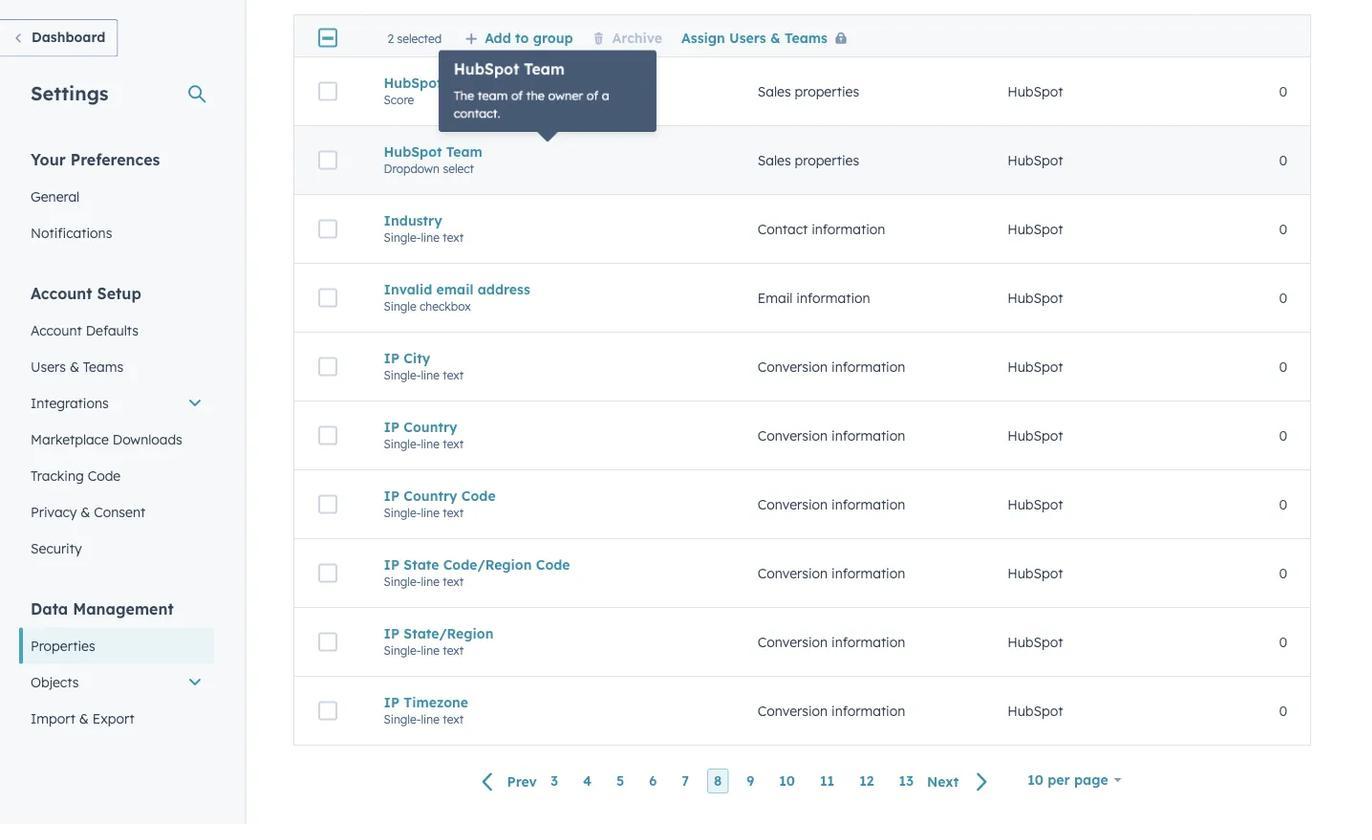 Task type: describe. For each thing, give the bounding box(es) containing it.
conversion for ip state/region
[[758, 634, 828, 650]]

tracking code link
[[19, 458, 214, 494]]

pagination navigation
[[471, 769, 1000, 794]]

ip timezone button
[[384, 694, 712, 711]]

5
[[617, 773, 625, 790]]

line inside the ip country single-line text
[[421, 437, 440, 451]]

contact information
[[758, 221, 886, 237]]

import
[[31, 710, 75, 727]]

11 button
[[814, 769, 842, 794]]

information for invalid email address
[[797, 289, 871, 306]]

ip state code/region code single-line text
[[384, 556, 570, 589]]

general link
[[19, 178, 214, 215]]

conversion information for ip city
[[758, 358, 906, 375]]

conversion for ip country code
[[758, 496, 828, 513]]

7 button
[[675, 769, 696, 794]]

line inside ip country code single-line text
[[421, 506, 440, 520]]

hubspot score score
[[384, 74, 484, 107]]

line inside ip city single-line text
[[421, 368, 440, 382]]

properties
[[31, 637, 95, 654]]

city
[[404, 350, 431, 366]]

code inside account setup element
[[88, 467, 121, 484]]

conversion information for ip timezone
[[758, 703, 906, 719]]

selected
[[397, 31, 442, 45]]

line inside ip state/region single-line text
[[421, 643, 440, 658]]

settings
[[31, 81, 109, 105]]

single- inside ip state/region single-line text
[[384, 643, 421, 658]]

6
[[650, 773, 657, 790]]

text inside ip state/region single-line text
[[443, 643, 464, 658]]

text inside industry single-line text
[[443, 230, 464, 245]]

account for account defaults
[[31, 322, 82, 338]]

text inside the ip country single-line text
[[443, 437, 464, 451]]

team for hubspot team dropdown select
[[446, 143, 483, 160]]

hubspot team button
[[384, 143, 712, 160]]

code/region
[[443, 556, 532, 573]]

0 for ip country code
[[1280, 496, 1288, 513]]

tracking
[[31, 467, 84, 484]]

10 for 10
[[780, 773, 796, 790]]

hubspot team tooltip
[[459, 65, 637, 132]]

conversion for ip timezone
[[758, 703, 828, 719]]

11
[[820, 773, 835, 790]]

9 button
[[740, 769, 761, 794]]

conversion for ip city
[[758, 358, 828, 375]]

the
[[531, 96, 546, 108]]

notifications
[[31, 224, 112, 241]]

next button
[[921, 769, 1000, 794]]

checkbox
[[420, 299, 471, 313]]

objects
[[31, 674, 79, 690]]

0 for ip country
[[1280, 427, 1288, 444]]

dropdown
[[384, 161, 440, 176]]

team for hubspot team the team of the owner of a contact.
[[529, 73, 562, 88]]

ip for ip timezone
[[384, 694, 400, 711]]

hubspot for ip country
[[1008, 427, 1064, 444]]

contact.
[[471, 111, 509, 123]]

1 horizontal spatial users
[[730, 29, 767, 46]]

privacy & consent
[[31, 503, 145, 520]]

management
[[73, 599, 174, 618]]

3
[[551, 773, 558, 790]]

0 for ip state code/region code
[[1280, 565, 1288, 582]]

page
[[1075, 772, 1109, 788]]

ip state/region single-line text
[[384, 625, 494, 658]]

line inside ip timezone single-line text
[[421, 712, 440, 726]]

archive
[[613, 29, 663, 46]]

hubspot for hubspot team
[[1008, 152, 1064, 169]]

account setup
[[31, 284, 141, 303]]

information for ip city
[[832, 358, 906, 375]]

marketplace downloads
[[31, 431, 182, 448]]

country for single-
[[404, 419, 458, 435]]

single
[[384, 299, 417, 313]]

data management
[[31, 599, 174, 618]]

ip timezone single-line text
[[384, 694, 469, 726]]

conversion for ip state code/region code
[[758, 565, 828, 582]]

import & export link
[[19, 700, 214, 737]]

select
[[443, 161, 474, 176]]

data management element
[[19, 598, 214, 773]]

add to group button
[[465, 29, 573, 46]]

ip country code button
[[384, 487, 712, 504]]

add
[[485, 29, 511, 46]]

9
[[747, 773, 755, 790]]

objects button
[[19, 664, 214, 700]]

2 selected
[[388, 31, 442, 45]]

single- inside ip country code single-line text
[[384, 506, 421, 520]]

privacy & consent link
[[19, 494, 214, 530]]

ip country code single-line text
[[384, 487, 496, 520]]

ip for ip state code/region code
[[384, 556, 400, 573]]

line inside industry single-line text
[[421, 230, 440, 245]]

the
[[471, 96, 488, 108]]

hubspot inside hubspot team the team of the owner of a contact.
[[471, 73, 525, 88]]

sales properties for hubspot score
[[758, 83, 860, 100]]

hubspot for ip state/region
[[1008, 634, 1064, 650]]

information for industry
[[812, 221, 886, 237]]

account defaults
[[31, 322, 139, 338]]

security link
[[19, 530, 214, 567]]

hubspot for industry
[[1008, 221, 1064, 237]]

users & teams
[[31, 358, 123, 375]]

invalid
[[384, 281, 432, 298]]

your preferences element
[[19, 149, 214, 251]]

state
[[404, 556, 439, 573]]

ip country single-line text
[[384, 419, 464, 451]]

your
[[31, 150, 66, 169]]

0 vertical spatial score
[[446, 74, 484, 91]]

your preferences
[[31, 150, 160, 169]]

properties link
[[19, 628, 214, 664]]

0 horizontal spatial score
[[384, 93, 414, 107]]

line inside ip state code/region code single-line text
[[421, 574, 440, 589]]

timezone
[[404, 694, 469, 711]]

invalid email address button
[[384, 281, 712, 298]]

information for ip country code
[[832, 496, 906, 513]]

12 button
[[853, 769, 881, 794]]

hubspot inside 'hubspot score score'
[[384, 74, 442, 91]]

sales for hubspot team
[[758, 152, 791, 169]]

single- inside ip state code/region code single-line text
[[384, 574, 421, 589]]

archive button
[[592, 29, 663, 46]]

to
[[515, 29, 529, 46]]

tab panel containing add to group
[[278, 0, 1327, 815]]

7
[[682, 773, 689, 790]]

owner
[[548, 96, 577, 108]]

consent
[[94, 503, 145, 520]]

conversion information for ip state code/region code
[[758, 565, 906, 582]]

0 for hubspot score
[[1280, 83, 1288, 100]]

0 for invalid email address
[[1280, 289, 1288, 306]]

10 per page button
[[1016, 761, 1134, 799]]

assign users & teams
[[682, 29, 828, 46]]

3 button
[[544, 769, 565, 794]]

industry button
[[384, 212, 712, 229]]

10 per page
[[1028, 772, 1109, 788]]



Task type: vqa. For each thing, say whether or not it's contained in the screenshot.
Ip associated with IP Country Code
yes



Task type: locate. For each thing, give the bounding box(es) containing it.
text down timezone
[[443, 712, 464, 726]]

2 conversion from the top
[[758, 427, 828, 444]]

2 line from the top
[[421, 368, 440, 382]]

sales up contact
[[758, 152, 791, 169]]

team up select
[[446, 143, 483, 160]]

sales for hubspot score
[[758, 83, 791, 100]]

1 vertical spatial users
[[31, 358, 66, 375]]

text down code/region
[[443, 574, 464, 589]]

text inside ip country code single-line text
[[443, 506, 464, 520]]

single- inside industry single-line text
[[384, 230, 421, 245]]

ip inside ip country code single-line text
[[384, 487, 400, 504]]

0 horizontal spatial of
[[518, 96, 528, 108]]

5 ip from the top
[[384, 625, 400, 642]]

&
[[771, 29, 781, 46], [70, 358, 79, 375], [81, 503, 90, 520], [79, 710, 89, 727]]

of left a
[[580, 96, 589, 108]]

code right code/region
[[536, 556, 570, 573]]

3 text from the top
[[443, 437, 464, 451]]

hubspot for hubspot score
[[1008, 83, 1064, 100]]

conversion information for ip country
[[758, 427, 906, 444]]

per
[[1048, 772, 1071, 788]]

7 0 from the top
[[1280, 496, 1288, 513]]

7 single- from the top
[[384, 712, 421, 726]]

0 for ip state/region
[[1280, 634, 1288, 650]]

hubspot
[[471, 73, 525, 88], [384, 74, 442, 91], [1008, 83, 1064, 100], [384, 143, 442, 160], [1008, 152, 1064, 169], [1008, 221, 1064, 237], [1008, 289, 1064, 306], [1008, 358, 1064, 375], [1008, 427, 1064, 444], [1008, 496, 1064, 513], [1008, 565, 1064, 582], [1008, 634, 1064, 650], [1008, 703, 1064, 719]]

6 conversion from the top
[[758, 703, 828, 719]]

ip inside the ip country single-line text
[[384, 419, 400, 435]]

4 conversion from the top
[[758, 565, 828, 582]]

country for code
[[404, 487, 458, 504]]

5 button
[[610, 769, 631, 794]]

2 properties from the top
[[795, 152, 860, 169]]

notifications link
[[19, 215, 214, 251]]

2
[[388, 31, 394, 45]]

1 horizontal spatial score
[[446, 74, 484, 91]]

text up the ip country single-line text
[[443, 368, 464, 382]]

& inside "link"
[[70, 358, 79, 375]]

10 left per
[[1028, 772, 1044, 788]]

& right assign
[[771, 29, 781, 46]]

sales down assign users & teams button
[[758, 83, 791, 100]]

email
[[758, 289, 793, 306]]

10 0 from the top
[[1280, 703, 1288, 719]]

conversion information
[[758, 358, 906, 375], [758, 427, 906, 444], [758, 496, 906, 513], [758, 565, 906, 582], [758, 634, 906, 650], [758, 703, 906, 719]]

10 for 10 per page
[[1028, 772, 1044, 788]]

conversion information for ip state/region
[[758, 634, 906, 650]]

single- down state
[[384, 574, 421, 589]]

4 text from the top
[[443, 506, 464, 520]]

1 country from the top
[[404, 419, 458, 435]]

add to group
[[485, 29, 573, 46]]

users & teams link
[[19, 349, 214, 385]]

code down the marketplace downloads
[[88, 467, 121, 484]]

information for ip country
[[832, 427, 906, 444]]

1 horizontal spatial of
[[580, 96, 589, 108]]

10 inside popup button
[[1028, 772, 1044, 788]]

2 sales properties from the top
[[758, 152, 860, 169]]

6 0 from the top
[[1280, 427, 1288, 444]]

single- up state
[[384, 506, 421, 520]]

code up code/region
[[462, 487, 496, 504]]

line down the city
[[421, 368, 440, 382]]

1 sales from the top
[[758, 83, 791, 100]]

ip for ip country
[[384, 419, 400, 435]]

next
[[927, 773, 959, 790]]

0 for ip city
[[1280, 358, 1288, 375]]

setup
[[97, 284, 141, 303]]

5 text from the top
[[443, 574, 464, 589]]

information for ip timezone
[[832, 703, 906, 719]]

group
[[533, 29, 573, 46]]

0 vertical spatial sales
[[758, 83, 791, 100]]

ip inside ip city single-line text
[[384, 350, 400, 366]]

information for ip state code/region code
[[832, 565, 906, 582]]

single- down industry
[[384, 230, 421, 245]]

hubspot for ip city
[[1008, 358, 1064, 375]]

1 horizontal spatial team
[[529, 73, 562, 88]]

text inside ip timezone single-line text
[[443, 712, 464, 726]]

dashboard
[[32, 29, 106, 45]]

1 vertical spatial country
[[404, 487, 458, 504]]

3 single- from the top
[[384, 437, 421, 451]]

1 account from the top
[[31, 284, 92, 303]]

line down state
[[421, 574, 440, 589]]

3 conversion from the top
[[758, 496, 828, 513]]

line down state/region
[[421, 643, 440, 658]]

prev button
[[471, 769, 544, 794]]

ip for ip state/region
[[384, 625, 400, 642]]

1 conversion from the top
[[758, 358, 828, 375]]

0 for industry
[[1280, 221, 1288, 237]]

general
[[31, 188, 80, 205]]

hubspot inside hubspot team dropdown select
[[384, 143, 442, 160]]

data
[[31, 599, 68, 618]]

& for export
[[79, 710, 89, 727]]

team
[[529, 73, 562, 88], [446, 143, 483, 160]]

6 ip from the top
[[384, 694, 400, 711]]

1 text from the top
[[443, 230, 464, 245]]

state/region
[[404, 625, 494, 642]]

5 line from the top
[[421, 574, 440, 589]]

of left the
[[518, 96, 528, 108]]

hubspot for ip country code
[[1008, 496, 1064, 513]]

information for ip state/region
[[832, 634, 906, 650]]

team inside hubspot team dropdown select
[[446, 143, 483, 160]]

single- inside the ip country single-line text
[[384, 437, 421, 451]]

0 vertical spatial code
[[88, 467, 121, 484]]

ip inside ip state code/region code single-line text
[[384, 556, 400, 573]]

1 conversion information from the top
[[758, 358, 906, 375]]

0 vertical spatial country
[[404, 419, 458, 435]]

9 0 from the top
[[1280, 634, 1288, 650]]

0 horizontal spatial team
[[446, 143, 483, 160]]

integrations
[[31, 394, 109, 411]]

6 single- from the top
[[384, 643, 421, 658]]

13
[[899, 773, 914, 790]]

8
[[714, 773, 722, 790]]

single- inside ip city single-line text
[[384, 368, 421, 382]]

4 ip from the top
[[384, 556, 400, 573]]

text inside ip city single-line text
[[443, 368, 464, 382]]

text down state/region
[[443, 643, 464, 658]]

export
[[93, 710, 134, 727]]

8 button
[[708, 769, 729, 794]]

properties for team
[[795, 152, 860, 169]]

single- down timezone
[[384, 712, 421, 726]]

5 0 from the top
[[1280, 358, 1288, 375]]

0 for hubspot team
[[1280, 152, 1288, 169]]

properties up contact information
[[795, 152, 860, 169]]

2 of from the left
[[580, 96, 589, 108]]

ip down the ip country single-line text
[[384, 487, 400, 504]]

0 vertical spatial users
[[730, 29, 767, 46]]

ip inside ip state/region single-line text
[[384, 625, 400, 642]]

0 horizontal spatial 10
[[780, 773, 796, 790]]

assign
[[682, 29, 726, 46]]

4 button
[[577, 769, 599, 794]]

1 vertical spatial account
[[31, 322, 82, 338]]

2 country from the top
[[404, 487, 458, 504]]

country
[[404, 419, 458, 435], [404, 487, 458, 504]]

ip country button
[[384, 419, 712, 435]]

2 ip from the top
[[384, 419, 400, 435]]

score down 2
[[384, 93, 414, 107]]

account setup element
[[19, 283, 214, 567]]

3 line from the top
[[421, 437, 440, 451]]

code inside ip country code single-line text
[[462, 487, 496, 504]]

teams inside "link"
[[83, 358, 123, 375]]

2 account from the top
[[31, 322, 82, 338]]

1 vertical spatial teams
[[83, 358, 123, 375]]

text inside ip state code/region code single-line text
[[443, 574, 464, 589]]

single- up ip country code single-line text on the left bottom of the page
[[384, 437, 421, 451]]

& right privacy
[[81, 503, 90, 520]]

0 vertical spatial properties
[[795, 83, 860, 100]]

ip city single-line text
[[384, 350, 464, 382]]

text up ip country code single-line text on the left bottom of the page
[[443, 437, 464, 451]]

1 single- from the top
[[384, 230, 421, 245]]

& up integrations
[[70, 358, 79, 375]]

email information
[[758, 289, 871, 306]]

prev
[[507, 773, 537, 790]]

sales properties down assign users & teams button
[[758, 83, 860, 100]]

account up account defaults
[[31, 284, 92, 303]]

country down the ip country single-line text
[[404, 487, 458, 504]]

teams
[[785, 29, 828, 46], [83, 358, 123, 375]]

12
[[860, 773, 874, 790]]

1 line from the top
[[421, 230, 440, 245]]

0 for ip timezone
[[1280, 703, 1288, 719]]

line up state
[[421, 506, 440, 520]]

ip down ip city single-line text at the left top of the page
[[384, 419, 400, 435]]

invalid email address single checkbox
[[384, 281, 530, 313]]

text up email
[[443, 230, 464, 245]]

5 conversion from the top
[[758, 634, 828, 650]]

defaults
[[86, 322, 139, 338]]

line down industry
[[421, 230, 440, 245]]

score
[[446, 74, 484, 91], [384, 93, 414, 107]]

3 conversion information from the top
[[758, 496, 906, 513]]

1 ip from the top
[[384, 350, 400, 366]]

0 horizontal spatial teams
[[83, 358, 123, 375]]

properties for score
[[795, 83, 860, 100]]

0 horizontal spatial code
[[88, 467, 121, 484]]

1 vertical spatial sales
[[758, 152, 791, 169]]

4 line from the top
[[421, 506, 440, 520]]

3 0 from the top
[[1280, 221, 1288, 237]]

country inside the ip country single-line text
[[404, 419, 458, 435]]

marketplace downloads link
[[19, 421, 214, 458]]

preferences
[[70, 150, 160, 169]]

properties down assign users & teams button
[[795, 83, 860, 100]]

& inside data management element
[[79, 710, 89, 727]]

1 vertical spatial team
[[446, 143, 483, 160]]

country inside ip country code single-line text
[[404, 487, 458, 504]]

2 sales from the top
[[758, 152, 791, 169]]

conversion information for ip country code
[[758, 496, 906, 513]]

2 horizontal spatial code
[[536, 556, 570, 573]]

tab panel
[[278, 0, 1327, 815]]

ip left state
[[384, 556, 400, 573]]

2 conversion information from the top
[[758, 427, 906, 444]]

4 0 from the top
[[1280, 289, 1288, 306]]

integrations button
[[19, 385, 214, 421]]

1 horizontal spatial 10
[[1028, 772, 1044, 788]]

sales properties for hubspot team
[[758, 152, 860, 169]]

6 button
[[643, 769, 664, 794]]

0 vertical spatial account
[[31, 284, 92, 303]]

1 vertical spatial sales properties
[[758, 152, 860, 169]]

4 single- from the top
[[384, 506, 421, 520]]

industry single-line text
[[384, 212, 464, 245]]

1 vertical spatial code
[[462, 487, 496, 504]]

single- down the city
[[384, 368, 421, 382]]

of
[[518, 96, 528, 108], [580, 96, 589, 108]]

account for account setup
[[31, 284, 92, 303]]

sales properties up contact information
[[758, 152, 860, 169]]

& for teams
[[70, 358, 79, 375]]

0 horizontal spatial users
[[31, 358, 66, 375]]

users up integrations
[[31, 358, 66, 375]]

score up the the
[[446, 74, 484, 91]]

ip state code/region code button
[[384, 556, 712, 573]]

5 conversion information from the top
[[758, 634, 906, 650]]

team
[[491, 96, 515, 108]]

ip inside ip timezone single-line text
[[384, 694, 400, 711]]

ip left timezone
[[384, 694, 400, 711]]

email
[[437, 281, 474, 298]]

properties
[[795, 83, 860, 100], [795, 152, 860, 169]]

7 text from the top
[[443, 712, 464, 726]]

single- down state/region
[[384, 643, 421, 658]]

conversion for ip country
[[758, 427, 828, 444]]

10 right 9 on the bottom of the page
[[780, 773, 796, 790]]

hubspot team dropdown select
[[384, 143, 483, 176]]

account
[[31, 284, 92, 303], [31, 322, 82, 338]]

3 ip from the top
[[384, 487, 400, 504]]

6 text from the top
[[443, 643, 464, 658]]

single- inside ip timezone single-line text
[[384, 712, 421, 726]]

security
[[31, 540, 82, 557]]

privacy
[[31, 503, 77, 520]]

1 horizontal spatial code
[[462, 487, 496, 504]]

1 vertical spatial score
[[384, 93, 414, 107]]

0
[[1280, 83, 1288, 100], [1280, 152, 1288, 169], [1280, 221, 1288, 237], [1280, 289, 1288, 306], [1280, 358, 1288, 375], [1280, 427, 1288, 444], [1280, 496, 1288, 513], [1280, 565, 1288, 582], [1280, 634, 1288, 650], [1280, 703, 1288, 719]]

team up the
[[529, 73, 562, 88]]

10 button
[[773, 769, 802, 794]]

single-
[[384, 230, 421, 245], [384, 368, 421, 382], [384, 437, 421, 451], [384, 506, 421, 520], [384, 574, 421, 589], [384, 643, 421, 658], [384, 712, 421, 726]]

0 vertical spatial team
[[529, 73, 562, 88]]

1 0 from the top
[[1280, 83, 1288, 100]]

code inside ip state code/region code single-line text
[[536, 556, 570, 573]]

1 horizontal spatial teams
[[785, 29, 828, 46]]

account up users & teams
[[31, 322, 82, 338]]

& left export
[[79, 710, 89, 727]]

1 of from the left
[[518, 96, 528, 108]]

hubspot for ip timezone
[[1008, 703, 1064, 719]]

ip for ip country code
[[384, 487, 400, 504]]

2 single- from the top
[[384, 368, 421, 382]]

hubspot score button
[[384, 74, 712, 91]]

account defaults link
[[19, 312, 214, 349]]

hubspot for ip state code/region code
[[1008, 565, 1064, 582]]

2 vertical spatial code
[[536, 556, 570, 573]]

line up ip country code single-line text on the left bottom of the page
[[421, 437, 440, 451]]

ip left state/region
[[384, 625, 400, 642]]

0 vertical spatial teams
[[785, 29, 828, 46]]

6 conversion information from the top
[[758, 703, 906, 719]]

industry
[[384, 212, 442, 229]]

users right assign
[[730, 29, 767, 46]]

& for consent
[[81, 503, 90, 520]]

dashboard link
[[0, 19, 118, 57]]

7 line from the top
[[421, 712, 440, 726]]

line down timezone
[[421, 712, 440, 726]]

1 sales properties from the top
[[758, 83, 860, 100]]

0 vertical spatial sales properties
[[758, 83, 860, 100]]

address
[[478, 281, 530, 298]]

5 single- from the top
[[384, 574, 421, 589]]

assign users & teams button
[[682, 29, 855, 46]]

ip for ip city
[[384, 350, 400, 366]]

4 conversion information from the top
[[758, 565, 906, 582]]

6 line from the top
[[421, 643, 440, 658]]

8 0 from the top
[[1280, 565, 1288, 582]]

import & export
[[31, 710, 134, 727]]

ip left the city
[[384, 350, 400, 366]]

10 inside button
[[780, 773, 796, 790]]

1 vertical spatial properties
[[795, 152, 860, 169]]

users inside users & teams "link"
[[31, 358, 66, 375]]

text up code/region
[[443, 506, 464, 520]]

hubspot for invalid email address
[[1008, 289, 1064, 306]]

country down ip city single-line text at the left top of the page
[[404, 419, 458, 435]]

hubspot team the team of the owner of a contact.
[[471, 73, 598, 123]]

team inside hubspot team the team of the owner of a contact.
[[529, 73, 562, 88]]

2 text from the top
[[443, 368, 464, 382]]

13 button
[[893, 769, 921, 794]]

1 properties from the top
[[795, 83, 860, 100]]

2 0 from the top
[[1280, 152, 1288, 169]]



